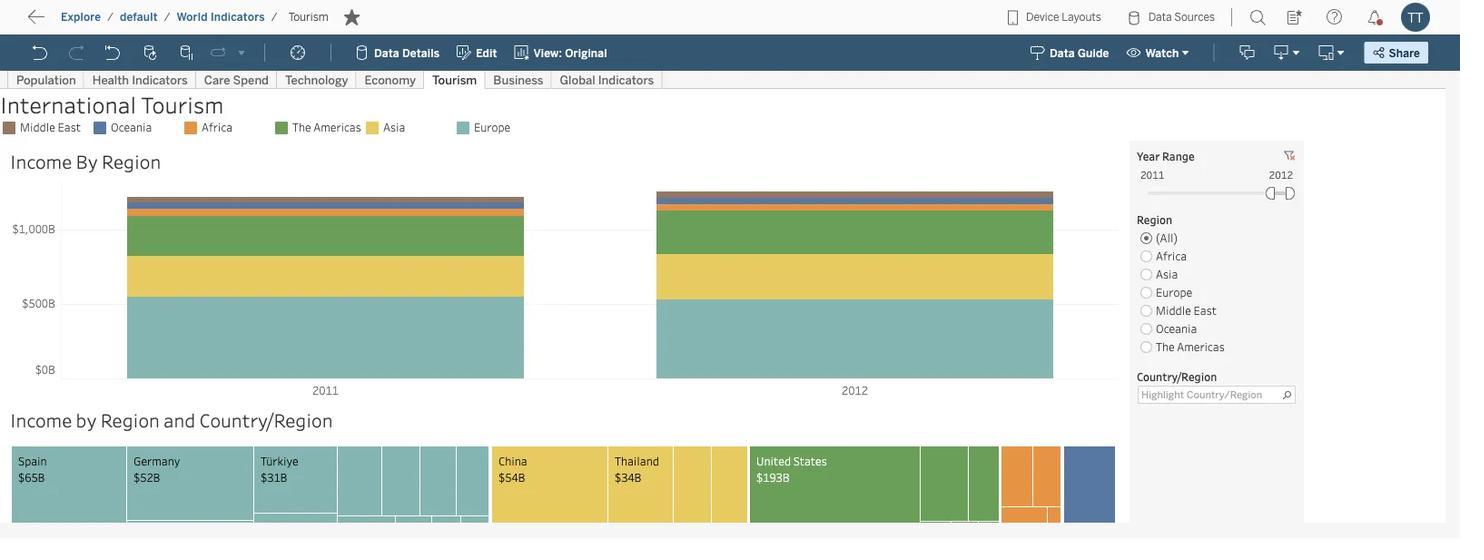 Task type: describe. For each thing, give the bounding box(es) containing it.
default link
[[119, 10, 159, 25]]

1 / from the left
[[107, 10, 113, 24]]

skip to content link
[[44, 10, 185, 35]]

skip to content
[[47, 14, 156, 31]]

skip
[[47, 14, 78, 31]]

2 / from the left
[[164, 10, 170, 24]]



Task type: vqa. For each thing, say whether or not it's contained in the screenshot.
left
no



Task type: locate. For each thing, give the bounding box(es) containing it.
0 horizontal spatial /
[[107, 10, 113, 24]]

/ right the to
[[107, 10, 113, 24]]

to
[[82, 14, 96, 31]]

default
[[120, 10, 158, 24]]

2 horizontal spatial /
[[271, 10, 277, 24]]

explore / default / world indicators /
[[61, 10, 277, 24]]

explore
[[61, 10, 101, 24]]

explore link
[[60, 10, 102, 25]]

3 / from the left
[[271, 10, 277, 24]]

world
[[177, 10, 208, 24]]

tourism element
[[283, 10, 334, 24]]

1 horizontal spatial /
[[164, 10, 170, 24]]

/ left the "tourism" element
[[271, 10, 277, 24]]

indicators
[[211, 10, 265, 24]]

/ left world
[[164, 10, 170, 24]]

tourism
[[288, 10, 328, 24]]

content
[[100, 14, 156, 31]]

/
[[107, 10, 113, 24], [164, 10, 170, 24], [271, 10, 277, 24]]

world indicators link
[[176, 10, 266, 25]]



